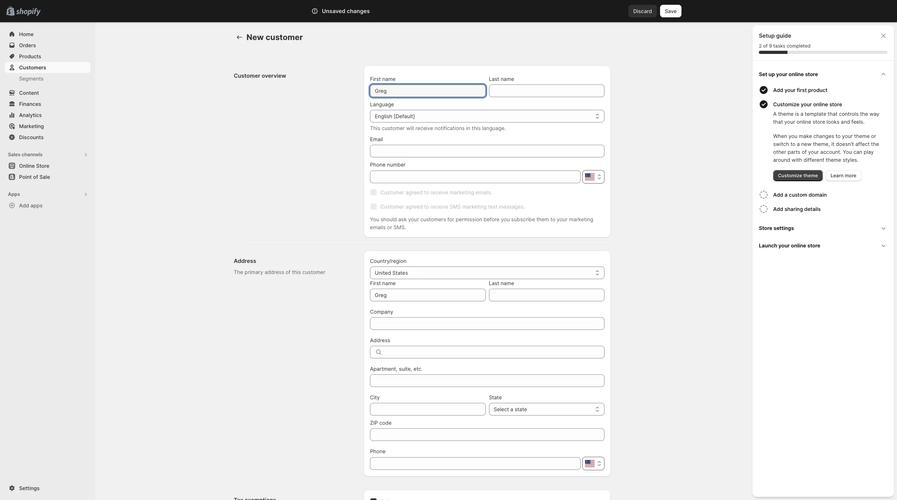 Task type: vqa. For each thing, say whether or not it's contained in the screenshot.
Your trial just started
no



Task type: locate. For each thing, give the bounding box(es) containing it.
customers
[[19, 64, 46, 71]]

of left sale
[[33, 174, 38, 180]]

of inside button
[[33, 174, 38, 180]]

number
[[387, 162, 406, 168]]

0 vertical spatial first
[[370, 76, 381, 82]]

0 horizontal spatial this
[[292, 269, 301, 275]]

marketing right them
[[569, 216, 593, 223]]

2 vertical spatial customer
[[380, 204, 404, 210]]

will
[[406, 125, 414, 131]]

phone down zip code
[[370, 449, 386, 455]]

first up language
[[370, 76, 381, 82]]

0 horizontal spatial store
[[36, 163, 49, 169]]

that down "a"
[[773, 119, 783, 125]]

first name for company
[[370, 280, 396, 287]]

customer right new
[[266, 33, 303, 42]]

this right in
[[472, 125, 481, 131]]

new
[[801, 141, 812, 147]]

2 vertical spatial receive
[[431, 204, 448, 210]]

select
[[494, 406, 509, 413]]

add inside add sharing details button
[[773, 206, 783, 212]]

phone number
[[370, 162, 406, 168]]

your up different
[[808, 149, 819, 155]]

1 vertical spatial changes
[[814, 133, 834, 139]]

changes inside when you make changes to your theme or switch to a new theme, it doesn't affect the other parts of your account. you can play around with different theme styles.
[[814, 133, 834, 139]]

a inside when you make changes to your theme or switch to a new theme, it doesn't affect the other parts of your account. you can play around with different theme styles.
[[797, 141, 800, 147]]

zip code
[[370, 420, 392, 426]]

add right mark add a custom domain as done 'icon' on the top right of the page
[[773, 192, 783, 198]]

agreed
[[406, 189, 423, 196], [406, 204, 423, 210]]

marketing up permission
[[462, 204, 487, 210]]

customize your online store button
[[773, 97, 891, 110]]

you up emails on the left
[[370, 216, 379, 223]]

1 last from the top
[[489, 76, 499, 82]]

0 vertical spatial marketing
[[450, 189, 474, 196]]

around
[[773, 157, 790, 163]]

1 horizontal spatial or
[[871, 133, 876, 139]]

name for last name text box corresponding to phone number
[[501, 76, 514, 82]]

last for company
[[489, 280, 499, 287]]

phone
[[370, 162, 386, 168], [370, 449, 386, 455]]

0 vertical spatial address
[[234, 258, 256, 264]]

for
[[448, 216, 454, 223]]

1 vertical spatial you
[[370, 216, 379, 223]]

this right address
[[292, 269, 301, 275]]

mark add a custom domain as done image
[[759, 190, 769, 200]]

phone for phone number
[[370, 162, 386, 168]]

1 vertical spatial last name text field
[[489, 289, 605, 302]]

2 phone from the top
[[370, 449, 386, 455]]

1 vertical spatial last name
[[489, 280, 514, 287]]

add apps
[[19, 202, 43, 209]]

your right up
[[776, 71, 787, 77]]

1 vertical spatial the
[[871, 141, 879, 147]]

0 vertical spatial last name
[[489, 76, 514, 82]]

the up play
[[871, 141, 879, 147]]

marketing inside you should ask your customers for permission before you subscribe them to your marketing emails or sms.
[[569, 216, 593, 223]]

0 vertical spatial you
[[843, 149, 852, 155]]

first name text field up [default]
[[370, 85, 486, 97]]

1 vertical spatial receive
[[431, 189, 448, 196]]

state
[[515, 406, 527, 413]]

marketing up 'sms'
[[450, 189, 474, 196]]

2 vertical spatial marketing
[[569, 216, 593, 223]]

2 agreed from the top
[[406, 204, 423, 210]]

your right them
[[557, 216, 568, 223]]

0 horizontal spatial changes
[[347, 8, 370, 14]]

0 horizontal spatial you
[[370, 216, 379, 223]]

1 horizontal spatial you
[[843, 149, 852, 155]]

a left new
[[797, 141, 800, 147]]

first name up language
[[370, 76, 396, 82]]

template
[[805, 111, 826, 117]]

way
[[870, 111, 879, 117]]

that
[[828, 111, 838, 117], [773, 119, 783, 125]]

segments
[[19, 75, 44, 82]]

english
[[375, 113, 392, 119]]

1 horizontal spatial that
[[828, 111, 838, 117]]

1 agreed from the top
[[406, 189, 423, 196]]

your right launch
[[779, 243, 790, 249]]

orders link
[[5, 40, 91, 51]]

first down united
[[370, 280, 381, 287]]

address up the the
[[234, 258, 256, 264]]

customize up is
[[773, 101, 800, 108]]

0 vertical spatial first name text field
[[370, 85, 486, 97]]

theme inside a theme is a template that controls the way that your online store looks and feels.
[[778, 111, 794, 117]]

sale
[[39, 174, 50, 180]]

add a custom domain
[[773, 192, 827, 198]]

sales
[[8, 152, 20, 158]]

0 vertical spatial customize
[[773, 101, 800, 108]]

of
[[763, 43, 768, 49], [802, 149, 807, 155], [33, 174, 38, 180], [286, 269, 291, 275]]

add inside add your first product button
[[773, 87, 783, 93]]

online inside a theme is a template that controls the way that your online store looks and feels.
[[797, 119, 811, 125]]

you down doesn't
[[843, 149, 852, 155]]

last name for language
[[489, 76, 514, 82]]

0 vertical spatial last name text field
[[489, 85, 605, 97]]

add right mark add sharing details as done 'icon' on the top of the page
[[773, 206, 783, 212]]

add left apps on the top left of the page
[[19, 202, 29, 209]]

new
[[247, 33, 264, 42]]

should
[[381, 216, 397, 223]]

first
[[370, 76, 381, 82], [370, 280, 381, 287]]

2 first name text field from the top
[[370, 289, 486, 302]]

customer right address
[[302, 269, 325, 275]]

add inside "add apps" 'button'
[[19, 202, 29, 209]]

0 vertical spatial agreed
[[406, 189, 423, 196]]

last name text field for apartment, suite, etc.
[[489, 289, 605, 302]]

point of sale link
[[5, 171, 91, 183]]

1 horizontal spatial store
[[759, 225, 772, 231]]

name for last name text box for apartment, suite, etc.
[[501, 280, 514, 287]]

1 horizontal spatial the
[[871, 141, 879, 147]]

state
[[489, 395, 502, 401]]

analytics link
[[5, 110, 91, 121]]

1 vertical spatial store
[[759, 225, 772, 231]]

0 vertical spatial first name
[[370, 76, 396, 82]]

last name
[[489, 76, 514, 82], [489, 280, 514, 287]]

setup guide dialog
[[753, 25, 894, 497]]

2 last name from the top
[[489, 280, 514, 287]]

1 vertical spatial customer
[[380, 189, 404, 196]]

0 vertical spatial customer
[[266, 33, 303, 42]]

sales channels button
[[5, 149, 91, 160]]

customize
[[773, 101, 800, 108], [778, 173, 802, 179]]

2 last from the top
[[489, 280, 499, 287]]

0 vertical spatial or
[[871, 133, 876, 139]]

address
[[234, 258, 256, 264], [370, 337, 390, 344]]

of down new
[[802, 149, 807, 155]]

them
[[537, 216, 549, 223]]

apartment, suite, etc.
[[370, 366, 423, 372]]

online down is
[[797, 119, 811, 125]]

united states (+1) image
[[585, 460, 595, 468]]

store inside a theme is a template that controls the way that your online store looks and feels.
[[813, 119, 825, 125]]

Last name text field
[[489, 85, 605, 97], [489, 289, 605, 302]]

marketing link
[[5, 121, 91, 132]]

1 vertical spatial phone
[[370, 449, 386, 455]]

the inside a theme is a template that controls the way that your online store looks and feels.
[[860, 111, 868, 117]]

sms.
[[394, 224, 406, 231]]

9
[[769, 43, 772, 49]]

doesn't
[[836, 141, 854, 147]]

0 vertical spatial last
[[489, 76, 499, 82]]

segments link
[[5, 73, 91, 84]]

feels.
[[852, 119, 865, 125]]

1 vertical spatial first name text field
[[370, 289, 486, 302]]

launch your online store button
[[756, 237, 891, 254]]

2 first name from the top
[[370, 280, 396, 287]]

0 vertical spatial receive
[[416, 125, 433, 131]]

1 phone from the top
[[370, 162, 386, 168]]

your up template
[[801, 101, 812, 108]]

0 vertical spatial changes
[[347, 8, 370, 14]]

discounts
[[19, 134, 44, 141]]

a right is
[[801, 111, 803, 117]]

add down up
[[773, 87, 783, 93]]

customer down english [default]
[[382, 125, 405, 131]]

online store
[[19, 163, 49, 169]]

2 vertical spatial customer
[[302, 269, 325, 275]]

a left custom
[[785, 192, 788, 198]]

name
[[382, 76, 396, 82], [501, 76, 514, 82], [382, 280, 396, 287], [501, 280, 514, 287]]

or down should at the top left
[[387, 224, 392, 231]]

looks
[[827, 119, 840, 125]]

1 horizontal spatial address
[[370, 337, 390, 344]]

suite,
[[399, 366, 412, 372]]

0 horizontal spatial you
[[501, 216, 510, 223]]

1 first name text field from the top
[[370, 85, 486, 97]]

phone left 'number' at the top
[[370, 162, 386, 168]]

or
[[871, 133, 876, 139], [387, 224, 392, 231]]

of inside when you make changes to your theme or switch to a new theme, it doesn't affect the other parts of your account. you can play around with different theme styles.
[[802, 149, 807, 155]]

store up product
[[805, 71, 818, 77]]

add your first product button
[[773, 83, 891, 97]]

point
[[19, 174, 32, 180]]

or inside you should ask your customers for permission before you subscribe them to your marketing emails or sms.
[[387, 224, 392, 231]]

you inside you should ask your customers for permission before you subscribe them to your marketing emails or sms.
[[370, 216, 379, 223]]

0 vertical spatial customer
[[234, 72, 260, 79]]

of right address
[[286, 269, 291, 275]]

add sharing details button
[[773, 202, 891, 216]]

add sharing details
[[773, 206, 821, 212]]

customize down with
[[778, 173, 802, 179]]

a
[[801, 111, 803, 117], [797, 141, 800, 147], [785, 192, 788, 198], [510, 406, 513, 413]]

you should ask your customers for permission before you subscribe them to your marketing emails or sms.
[[370, 216, 593, 231]]

0 horizontal spatial address
[[234, 258, 256, 264]]

0 vertical spatial you
[[789, 133, 798, 139]]

store inside online store link
[[36, 163, 49, 169]]

that up looks
[[828, 111, 838, 117]]

1 vertical spatial first name
[[370, 280, 396, 287]]

2 first from the top
[[370, 280, 381, 287]]

1 vertical spatial you
[[501, 216, 510, 223]]

online up template
[[813, 101, 828, 108]]

affect
[[855, 141, 870, 147]]

0 vertical spatial store
[[36, 163, 49, 169]]

receive for sms
[[431, 204, 448, 210]]

Phone number text field
[[370, 171, 581, 183]]

1 vertical spatial customize
[[778, 173, 802, 179]]

sales channels
[[8, 152, 43, 158]]

receive up customer agreed to receive sms marketing text messages.
[[431, 189, 448, 196]]

customize inside button
[[773, 101, 800, 108]]

customer agreed to receive sms marketing text messages.
[[380, 204, 525, 210]]

last name text field for phone number
[[489, 85, 605, 97]]

select a state
[[494, 406, 527, 413]]

different
[[804, 157, 824, 163]]

1 horizontal spatial changes
[[814, 133, 834, 139]]

last name for company
[[489, 280, 514, 287]]

you left make at the right of the page
[[789, 133, 798, 139]]

a theme is a template that controls the way that your online store looks and feels.
[[773, 111, 879, 125]]

language
[[370, 101, 394, 108]]

0 horizontal spatial that
[[773, 119, 783, 125]]

store up sale
[[36, 163, 49, 169]]

1 first from the top
[[370, 76, 381, 82]]

customize for customize theme
[[778, 173, 802, 179]]

0 horizontal spatial the
[[860, 111, 868, 117]]

receive right "will"
[[416, 125, 433, 131]]

0 horizontal spatial or
[[387, 224, 392, 231]]

make
[[799, 133, 812, 139]]

0 vertical spatial the
[[860, 111, 868, 117]]

Apartment, suite, etc. text field
[[370, 375, 605, 387]]

1 vertical spatial or
[[387, 224, 392, 231]]

address down the 'company'
[[370, 337, 390, 344]]

theme right "a"
[[778, 111, 794, 117]]

first name text field down states
[[370, 289, 486, 302]]

add your first product
[[773, 87, 828, 93]]

1 vertical spatial last
[[489, 280, 499, 287]]

the up feels.
[[860, 111, 868, 117]]

customize your online store
[[773, 101, 842, 108]]

launch your online store
[[759, 243, 820, 249]]

play
[[864, 149, 874, 155]]

first name down united
[[370, 280, 396, 287]]

1 vertical spatial address
[[370, 337, 390, 344]]

0 vertical spatial phone
[[370, 162, 386, 168]]

settings
[[774, 225, 794, 231]]

receive up customers
[[431, 204, 448, 210]]

store down template
[[813, 119, 825, 125]]

apps
[[30, 202, 43, 209]]

0 vertical spatial this
[[472, 125, 481, 131]]

completed
[[787, 43, 811, 49]]

add a custom domain button
[[773, 188, 891, 202]]

store inside store settings button
[[759, 225, 772, 231]]

zip
[[370, 420, 378, 426]]

up
[[769, 71, 775, 77]]

1 last name text field from the top
[[489, 85, 605, 97]]

Address text field
[[386, 346, 605, 359]]

set up your online store button
[[756, 65, 891, 83]]

2 last name text field from the top
[[489, 289, 605, 302]]

or up play
[[871, 133, 876, 139]]

customize for customize your online store
[[773, 101, 800, 108]]

1 last name from the top
[[489, 76, 514, 82]]

store up launch
[[759, 225, 772, 231]]

add for add a custom domain
[[773, 192, 783, 198]]

styles.
[[843, 157, 859, 163]]

First name text field
[[370, 85, 486, 97], [370, 289, 486, 302]]

add inside add a custom domain button
[[773, 192, 783, 198]]

mark add sharing details as done image
[[759, 204, 769, 214]]

you
[[789, 133, 798, 139], [501, 216, 510, 223]]

you right the before
[[501, 216, 510, 223]]

you inside when you make changes to your theme or switch to a new theme, it doesn't affect the other parts of your account. you can play around with different theme styles.
[[843, 149, 852, 155]]

1 first name from the top
[[370, 76, 396, 82]]

1 horizontal spatial you
[[789, 133, 798, 139]]

Email email field
[[370, 145, 605, 158]]

changes right unsaved
[[347, 8, 370, 14]]

1 vertical spatial agreed
[[406, 204, 423, 210]]

2 of 9 tasks completed
[[759, 43, 811, 49]]

1 vertical spatial first
[[370, 280, 381, 287]]

customer
[[266, 33, 303, 42], [382, 125, 405, 131], [302, 269, 325, 275]]

online store link
[[5, 160, 91, 171]]

name for company's 'first name' text box
[[382, 280, 396, 287]]

united
[[375, 270, 391, 276]]

theme
[[778, 111, 794, 117], [854, 133, 870, 139], [826, 157, 841, 163], [804, 173, 818, 179]]

changes up theme,
[[814, 133, 834, 139]]

your down is
[[784, 119, 795, 125]]

customer
[[234, 72, 260, 79], [380, 189, 404, 196], [380, 204, 404, 210]]

1 vertical spatial customer
[[382, 125, 405, 131]]



Task type: describe. For each thing, give the bounding box(es) containing it.
customer overview
[[234, 72, 286, 79]]

of right 2 at the top of page
[[763, 43, 768, 49]]

with
[[792, 157, 802, 163]]

theme down account.
[[826, 157, 841, 163]]

when
[[773, 133, 787, 139]]

settings link
[[5, 483, 91, 494]]

customer for customer agreed to receive sms marketing text messages.
[[380, 204, 404, 210]]

switch
[[773, 141, 789, 147]]

learn
[[831, 173, 844, 179]]

theme up affect
[[854, 133, 870, 139]]

customer for customer overview
[[234, 72, 260, 79]]

search button
[[333, 5, 564, 17]]

parts
[[788, 149, 800, 155]]

theme down different
[[804, 173, 818, 179]]

address
[[265, 269, 284, 275]]

customize theme link
[[773, 170, 823, 181]]

a left state
[[510, 406, 513, 413]]

apps button
[[5, 189, 91, 200]]

primary
[[245, 269, 263, 275]]

language.
[[482, 125, 506, 131]]

your inside a theme is a template that controls the way that your online store looks and feels.
[[784, 119, 795, 125]]

the inside when you make changes to your theme or switch to a new theme, it doesn't affect the other parts of your account. you can play around with different theme styles.
[[871, 141, 879, 147]]

city
[[370, 395, 380, 401]]

emails
[[370, 224, 386, 231]]

content
[[19, 90, 39, 96]]

products
[[19, 53, 41, 60]]

setup
[[759, 32, 775, 39]]

store settings button
[[756, 220, 891, 237]]

first for language
[[370, 76, 381, 82]]

apps
[[8, 191, 20, 197]]

channels
[[22, 152, 43, 158]]

customer for this
[[382, 125, 405, 131]]

[default]
[[394, 113, 415, 119]]

point of sale
[[19, 174, 50, 180]]

point of sale button
[[0, 171, 95, 183]]

receive for marketing
[[431, 189, 448, 196]]

email
[[370, 136, 383, 143]]

etc.
[[414, 366, 423, 372]]

home link
[[5, 29, 91, 40]]

to inside you should ask your customers for permission before you subscribe them to your marketing emails or sms.
[[550, 216, 555, 223]]

your left first
[[785, 87, 796, 93]]

in
[[466, 125, 470, 131]]

phone for phone
[[370, 449, 386, 455]]

guide
[[776, 32, 791, 39]]

customer for new
[[266, 33, 303, 42]]

0 vertical spatial that
[[828, 111, 838, 117]]

emails.
[[475, 189, 492, 196]]

this
[[370, 125, 380, 131]]

customize your online store element
[[757, 110, 891, 181]]

learn more
[[831, 173, 857, 179]]

discard button
[[629, 5, 657, 17]]

company
[[370, 309, 393, 315]]

custom
[[789, 192, 807, 198]]

other
[[773, 149, 786, 155]]

receive for notifications
[[416, 125, 433, 131]]

add for add your first product
[[773, 87, 783, 93]]

discounts link
[[5, 132, 91, 143]]

code
[[379, 420, 392, 426]]

or inside when you make changes to your theme or switch to a new theme, it doesn't affect the other parts of your account. you can play around with different theme styles.
[[871, 133, 876, 139]]

setup guide
[[759, 32, 791, 39]]

customer for customer agreed to receive marketing emails.
[[380, 189, 404, 196]]

finances link
[[5, 98, 91, 110]]

1 vertical spatial marketing
[[462, 204, 487, 210]]

theme,
[[813, 141, 830, 147]]

first name for language
[[370, 76, 396, 82]]

first name text field for language
[[370, 85, 486, 97]]

first for company
[[370, 280, 381, 287]]

when you make changes to your theme or switch to a new theme, it doesn't affect the other parts of your account. you can play around with different theme styles.
[[773, 133, 879, 163]]

product
[[808, 87, 828, 93]]

you inside you should ask your customers for permission before you subscribe them to your marketing emails or sms.
[[501, 216, 510, 223]]

marketing
[[19, 123, 44, 129]]

text
[[488, 204, 498, 210]]

online
[[19, 163, 35, 169]]

set up your online store
[[759, 71, 818, 77]]

content link
[[5, 87, 91, 98]]

united states
[[375, 270, 408, 276]]

customer agreed to receive marketing emails.
[[380, 189, 492, 196]]

sms
[[450, 204, 461, 210]]

ZIP code text field
[[370, 429, 605, 441]]

agreed for customer agreed to receive marketing emails.
[[406, 189, 423, 196]]

store down store settings button at the top
[[808, 243, 820, 249]]

Phone text field
[[370, 458, 581, 470]]

account.
[[820, 149, 842, 155]]

more
[[845, 173, 857, 179]]

unsaved changes
[[322, 8, 370, 14]]

and
[[841, 119, 850, 125]]

is
[[795, 111, 799, 117]]

1 vertical spatial this
[[292, 269, 301, 275]]

your right ask
[[408, 216, 419, 223]]

add for add apps
[[19, 202, 29, 209]]

City text field
[[370, 403, 486, 416]]

united states (+1) image
[[585, 173, 595, 181]]

can
[[854, 149, 862, 155]]

online down settings
[[791, 243, 806, 249]]

the
[[234, 269, 243, 275]]

agreed for customer agreed to receive sms marketing text messages.
[[406, 204, 423, 210]]

customers link
[[5, 62, 91, 73]]

your up doesn't
[[842, 133, 853, 139]]

name for language's 'first name' text box
[[382, 76, 396, 82]]

online up the add your first product
[[789, 71, 804, 77]]

shopify image
[[16, 8, 41, 16]]

controls
[[839, 111, 859, 117]]

home
[[19, 31, 34, 37]]

add for add sharing details
[[773, 206, 783, 212]]

store down add your first product button
[[829, 101, 842, 108]]

details
[[804, 206, 821, 212]]

apartment,
[[370, 366, 397, 372]]

last for language
[[489, 76, 499, 82]]

a inside button
[[785, 192, 788, 198]]

2
[[759, 43, 762, 49]]

you inside when you make changes to your theme or switch to a new theme, it doesn't affect the other parts of your account. you can play around with different theme styles.
[[789, 133, 798, 139]]

1 vertical spatial that
[[773, 119, 783, 125]]

a
[[773, 111, 777, 117]]

1 horizontal spatial this
[[472, 125, 481, 131]]

a inside a theme is a template that controls the way that your online store looks and feels.
[[801, 111, 803, 117]]

online store button
[[0, 160, 95, 171]]

first name text field for company
[[370, 289, 486, 302]]

Company text field
[[370, 318, 605, 330]]

sharing
[[785, 206, 803, 212]]

domain
[[809, 192, 827, 198]]

english [default]
[[375, 113, 415, 119]]

discard
[[633, 8, 652, 14]]



